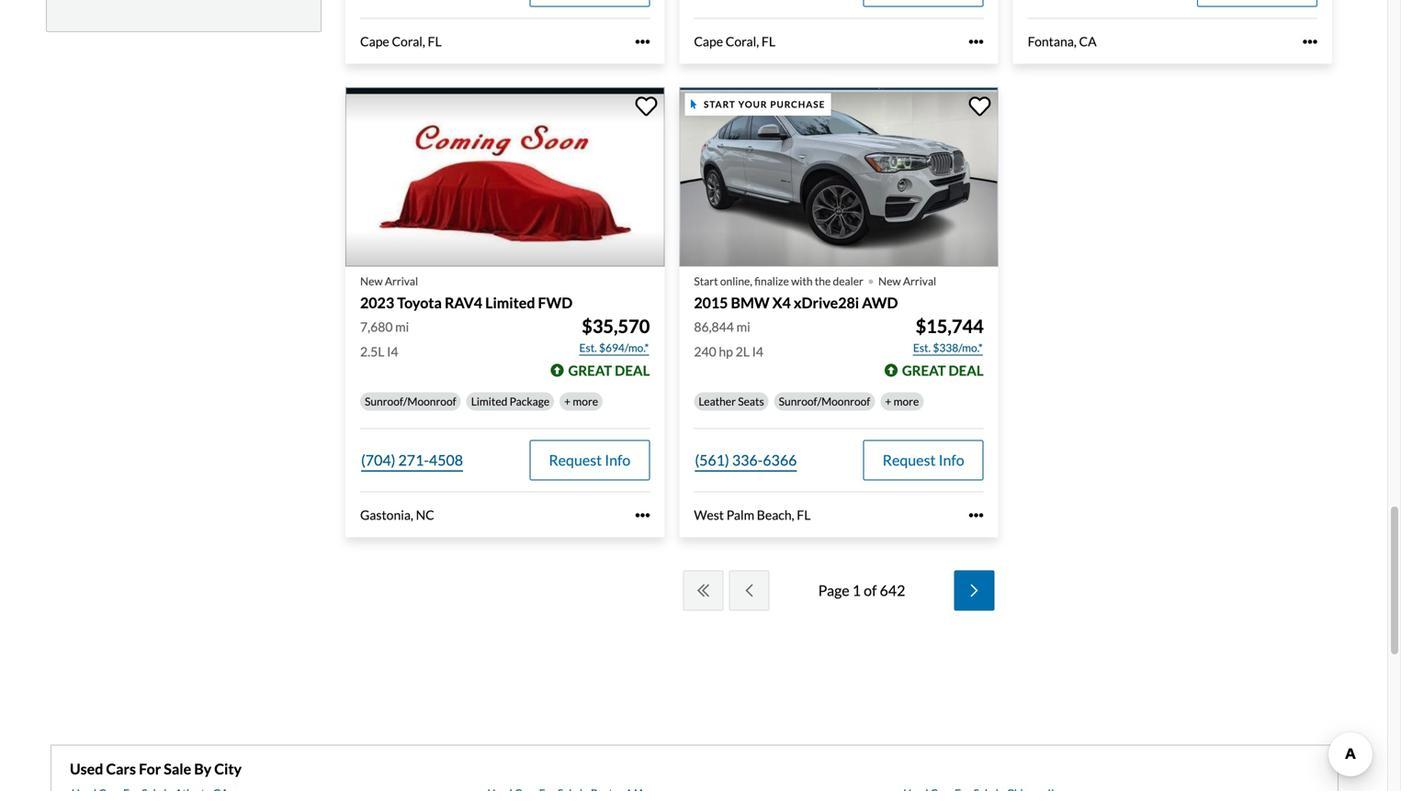 Task type: locate. For each thing, give the bounding box(es) containing it.
1 horizontal spatial more
[[894, 395, 919, 409]]

i4
[[387, 344, 398, 360], [752, 344, 764, 360]]

great deal down est. $694/mo.* button
[[568, 363, 650, 379]]

1 horizontal spatial cape
[[694, 34, 723, 49]]

0 horizontal spatial great deal
[[568, 363, 650, 379]]

cape for 2nd cape coral, fl link from the right
[[360, 34, 389, 49]]

est. $338/mo.* button
[[912, 339, 984, 358]]

1 + from the left
[[564, 395, 571, 409]]

(704) 271-4508 button
[[360, 441, 464, 481]]

mi for fwd
[[395, 319, 409, 335]]

start your purchase
[[704, 99, 825, 110]]

2 more from the left
[[894, 395, 919, 409]]

1 horizontal spatial i4
[[752, 344, 764, 360]]

1 horizontal spatial request info button
[[863, 441, 984, 481]]

by
[[194, 761, 212, 778]]

(561) 336-6366 button
[[694, 441, 798, 481]]

1 horizontal spatial cape coral, fl
[[694, 34, 775, 49]]

arrival right ·
[[903, 275, 936, 288]]

more for ·
[[894, 395, 919, 409]]

est. inside $15,744 est. $338/mo.*
[[913, 341, 931, 355]]

limited
[[485, 294, 535, 312], [471, 395, 507, 409]]

1 great deal from the left
[[568, 363, 650, 379]]

new inside start online, finalize with the dealer · new arrival 2015 bmw x4 xdrive28i awd
[[878, 275, 901, 288]]

2 cape coral, fl link from the left
[[679, 0, 998, 64]]

est. down $35,570
[[579, 341, 597, 355]]

2 horizontal spatial fl
[[797, 508, 811, 523]]

0 horizontal spatial + more
[[564, 395, 598, 409]]

coral,
[[392, 34, 425, 49], [726, 34, 759, 49]]

great
[[568, 363, 612, 379], [902, 363, 946, 379]]

0 horizontal spatial i4
[[387, 344, 398, 360]]

request for ·
[[883, 452, 936, 470]]

deal down $338/mo.*
[[949, 363, 984, 379]]

1 more from the left
[[573, 395, 598, 409]]

1 horizontal spatial + more
[[885, 395, 919, 409]]

mi inside 7,680 mi 2.5l i4
[[395, 319, 409, 335]]

0 horizontal spatial request
[[549, 452, 602, 470]]

est. for ·
[[913, 341, 931, 355]]

finalize
[[754, 275, 789, 288]]

fontana,
[[1028, 34, 1077, 49]]

fl
[[428, 34, 442, 49], [762, 34, 775, 49], [797, 508, 811, 523]]

1 request from the left
[[549, 452, 602, 470]]

2 i4 from the left
[[752, 344, 764, 360]]

more
[[573, 395, 598, 409], [894, 395, 919, 409]]

leather seats
[[699, 395, 764, 409]]

+ for fwd
[[564, 395, 571, 409]]

0 horizontal spatial request info button
[[529, 441, 650, 481]]

1 horizontal spatial sunroof/moonroof
[[779, 395, 870, 409]]

purchase
[[770, 99, 825, 110]]

cape
[[360, 34, 389, 49], [694, 34, 723, 49]]

2 info from the left
[[939, 452, 964, 470]]

arrival
[[385, 275, 418, 288], [903, 275, 936, 288]]

great deal for ·
[[902, 363, 984, 379]]

palm
[[726, 508, 754, 523]]

+ more
[[564, 395, 598, 409], [885, 395, 919, 409]]

7,680 mi 2.5l i4
[[360, 319, 409, 360]]

+ more down 'est. $338/mo.*' button
[[885, 395, 919, 409]]

deal down $694/mo.* on the left of the page
[[615, 363, 650, 379]]

arrival inside start online, finalize with the dealer · new arrival 2015 bmw x4 xdrive28i awd
[[903, 275, 936, 288]]

sale
[[164, 761, 191, 778]]

1 new from the left
[[360, 275, 383, 288]]

1 info from the left
[[605, 452, 631, 470]]

·
[[867, 263, 875, 296]]

0 horizontal spatial great
[[568, 363, 612, 379]]

1 mi from the left
[[395, 319, 409, 335]]

request info button
[[529, 441, 650, 481], [863, 441, 984, 481]]

sunroof/moonroof
[[365, 395, 456, 409], [779, 395, 870, 409]]

2 sunroof/moonroof from the left
[[779, 395, 870, 409]]

start inside start online, finalize with the dealer · new arrival 2015 bmw x4 xdrive28i awd
[[694, 275, 718, 288]]

1 horizontal spatial +
[[885, 395, 891, 409]]

1 horizontal spatial mi
[[736, 319, 750, 335]]

1 request info from the left
[[549, 452, 631, 470]]

great deal down 'est. $338/mo.*' button
[[902, 363, 984, 379]]

0 horizontal spatial request info
[[549, 452, 631, 470]]

seats
[[738, 395, 764, 409]]

ellipsis h image inside cape coral, fl link
[[969, 34, 984, 49]]

ellipsis h image for cape coral, fl
[[969, 34, 984, 49]]

est. $694/mo.* button
[[578, 339, 650, 358]]

+
[[564, 395, 571, 409], [885, 395, 891, 409]]

chevron left image
[[740, 584, 759, 598]]

great down 'est. $338/mo.*' button
[[902, 363, 946, 379]]

the
[[815, 275, 831, 288]]

(704) 271-4508
[[361, 452, 463, 470]]

2 deal from the left
[[949, 363, 984, 379]]

request
[[549, 452, 602, 470], [883, 452, 936, 470]]

fontana, ca link
[[1013, 0, 1332, 64]]

0 vertical spatial limited
[[485, 294, 535, 312]]

1 + more from the left
[[564, 395, 598, 409]]

1 arrival from the left
[[385, 275, 418, 288]]

start
[[704, 99, 736, 110], [694, 275, 718, 288]]

i4 inside 7,680 mi 2.5l i4
[[387, 344, 398, 360]]

mi right the '7,680'
[[395, 319, 409, 335]]

i4 right '2l'
[[752, 344, 764, 360]]

more for fwd
[[573, 395, 598, 409]]

1 request info button from the left
[[529, 441, 650, 481]]

0 horizontal spatial mi
[[395, 319, 409, 335]]

86,844 mi 240 hp 2l i4
[[694, 319, 764, 360]]

sunroof/moonroof right seats
[[779, 395, 870, 409]]

with
[[791, 275, 813, 288]]

ellipsis h image for west palm beach, fl
[[969, 508, 984, 523]]

ellipsis h image
[[969, 34, 984, 49], [1303, 34, 1317, 49], [635, 508, 650, 523], [969, 508, 984, 523]]

2 request info from the left
[[883, 452, 964, 470]]

1 cape from the left
[[360, 34, 389, 49]]

1 horizontal spatial arrival
[[903, 275, 936, 288]]

limited left fwd
[[485, 294, 535, 312]]

cape coral, fl
[[360, 34, 442, 49], [694, 34, 775, 49]]

1 horizontal spatial fl
[[762, 34, 775, 49]]

1 i4 from the left
[[387, 344, 398, 360]]

limited left "package" at the left
[[471, 395, 507, 409]]

1 horizontal spatial deal
[[949, 363, 984, 379]]

page 1 of 642
[[818, 582, 905, 600]]

$15,744
[[916, 316, 984, 338]]

est. inside '$35,570 est. $694/mo.*'
[[579, 341, 597, 355]]

online,
[[720, 275, 752, 288]]

0 vertical spatial start
[[704, 99, 736, 110]]

2 + from the left
[[885, 395, 891, 409]]

sunroof/moonroof up the (704) 271-4508
[[365, 395, 456, 409]]

package
[[510, 395, 550, 409]]

1 deal from the left
[[615, 363, 650, 379]]

2 great from the left
[[902, 363, 946, 379]]

(561) 336-6366
[[695, 452, 797, 470]]

2 est. from the left
[[913, 341, 931, 355]]

0 horizontal spatial sunroof/moonroof
[[365, 395, 456, 409]]

2 mi from the left
[[736, 319, 750, 335]]

2 request from the left
[[883, 452, 936, 470]]

0 horizontal spatial fl
[[428, 34, 442, 49]]

+ more right "package" at the left
[[564, 395, 598, 409]]

est.
[[579, 341, 597, 355], [913, 341, 931, 355]]

0 horizontal spatial info
[[605, 452, 631, 470]]

more down 'est. $338/mo.*' button
[[894, 395, 919, 409]]

ca
[[1079, 34, 1097, 49]]

0 horizontal spatial cape coral, fl link
[[345, 0, 665, 64]]

start online, finalize with the dealer · new arrival 2015 bmw x4 xdrive28i awd
[[694, 263, 936, 312]]

mi
[[395, 319, 409, 335], [736, 319, 750, 335]]

new
[[360, 275, 383, 288], [878, 275, 901, 288]]

4508
[[429, 452, 463, 470]]

1 horizontal spatial info
[[939, 452, 964, 470]]

est. down $15,744
[[913, 341, 931, 355]]

1 coral, from the left
[[392, 34, 425, 49]]

start up 2015
[[694, 275, 718, 288]]

0 horizontal spatial new
[[360, 275, 383, 288]]

i4 right '2.5l'
[[387, 344, 398, 360]]

0 horizontal spatial arrival
[[385, 275, 418, 288]]

0 horizontal spatial est.
[[579, 341, 597, 355]]

$35,570 est. $694/mo.*
[[579, 316, 650, 355]]

1 horizontal spatial coral,
[[726, 34, 759, 49]]

2 great deal from the left
[[902, 363, 984, 379]]

i4 inside 86,844 mi 240 hp 2l i4
[[752, 344, 764, 360]]

2 new from the left
[[878, 275, 901, 288]]

0 horizontal spatial +
[[564, 395, 571, 409]]

west
[[694, 508, 724, 523]]

start right mouse pointer icon
[[704, 99, 736, 110]]

more right "package" at the left
[[573, 395, 598, 409]]

2 arrival from the left
[[903, 275, 936, 288]]

1 sunroof/moonroof from the left
[[365, 395, 456, 409]]

2 cape coral, fl from the left
[[694, 34, 775, 49]]

cape coral, fl link
[[345, 0, 665, 64], [679, 0, 998, 64]]

2 cape from the left
[[694, 34, 723, 49]]

new up 2023
[[360, 275, 383, 288]]

1 great from the left
[[568, 363, 612, 379]]

1 horizontal spatial new
[[878, 275, 901, 288]]

2015
[[694, 294, 728, 312]]

1 horizontal spatial great deal
[[902, 363, 984, 379]]

mi inside 86,844 mi 240 hp 2l i4
[[736, 319, 750, 335]]

deal
[[615, 363, 650, 379], [949, 363, 984, 379]]

great down est. $694/mo.* button
[[568, 363, 612, 379]]

great deal
[[568, 363, 650, 379], [902, 363, 984, 379]]

1 horizontal spatial request info
[[883, 452, 964, 470]]

1 horizontal spatial cape coral, fl link
[[679, 0, 998, 64]]

$35,570
[[582, 316, 650, 338]]

arrival up toyota
[[385, 275, 418, 288]]

new right ·
[[878, 275, 901, 288]]

2 + more from the left
[[885, 395, 919, 409]]

1 vertical spatial start
[[694, 275, 718, 288]]

ellipsis h image
[[635, 34, 650, 49]]

2 coral, from the left
[[726, 34, 759, 49]]

1 cape coral, fl from the left
[[360, 34, 442, 49]]

request info
[[549, 452, 631, 470], [883, 452, 964, 470]]

0 horizontal spatial cape
[[360, 34, 389, 49]]

1 horizontal spatial great
[[902, 363, 946, 379]]

request info button for ·
[[863, 441, 984, 481]]

xdrive28i
[[794, 294, 859, 312]]

new arrival 2023 toyota rav4 limited fwd
[[360, 275, 573, 312]]

(561)
[[695, 452, 729, 470]]

0 horizontal spatial deal
[[615, 363, 650, 379]]

2 request info button from the left
[[863, 441, 984, 481]]

ellipsis h image inside fontana, ca link
[[1303, 34, 1317, 49]]

1 horizontal spatial est.
[[913, 341, 931, 355]]

0 horizontal spatial coral,
[[392, 34, 425, 49]]

for
[[139, 761, 161, 778]]

used
[[70, 761, 103, 778]]

request info for ·
[[883, 452, 964, 470]]

info
[[605, 452, 631, 470], [939, 452, 964, 470]]

1 est. from the left
[[579, 341, 597, 355]]

0 horizontal spatial cape coral, fl
[[360, 34, 442, 49]]

1 horizontal spatial request
[[883, 452, 936, 470]]

0 horizontal spatial more
[[573, 395, 598, 409]]

6366
[[763, 452, 797, 470]]

mi up '2l'
[[736, 319, 750, 335]]

ellipsis h image for fontana, ca
[[1303, 34, 1317, 49]]



Task type: describe. For each thing, give the bounding box(es) containing it.
cape coral, fl for 2nd cape coral, fl link from the right
[[360, 34, 442, 49]]

+ more for ·
[[885, 395, 919, 409]]

white 2015 bmw x4 xdrive28i awd suv / crossover all-wheel drive 8-speed automatic image
[[679, 87, 998, 267]]

mi for ·
[[736, 319, 750, 335]]

2.5l
[[360, 344, 384, 360]]

deal for fwd
[[615, 363, 650, 379]]

info for ·
[[939, 452, 964, 470]]

fontana, ca
[[1028, 34, 1097, 49]]

of
[[864, 582, 877, 600]]

gastonia, nc
[[360, 508, 434, 523]]

2023
[[360, 294, 394, 312]]

request for fwd
[[549, 452, 602, 470]]

deal for ·
[[949, 363, 984, 379]]

request info button for fwd
[[529, 441, 650, 481]]

642
[[880, 582, 905, 600]]

1
[[852, 582, 861, 600]]

1 cape coral, fl link from the left
[[345, 0, 665, 64]]

271-
[[398, 452, 429, 470]]

dealer
[[833, 275, 863, 288]]

mouse pointer image
[[691, 100, 696, 109]]

toyota
[[397, 294, 442, 312]]

request info for fwd
[[549, 452, 631, 470]]

great for fwd
[[568, 363, 612, 379]]

start for start your purchase
[[704, 99, 736, 110]]

blue 2023 toyota rav4 limited fwd suv / crossover front-wheel drive 8-speed automatic image
[[345, 87, 665, 267]]

coral, for first cape coral, fl link from right
[[726, 34, 759, 49]]

$694/mo.*
[[599, 341, 649, 355]]

336-
[[732, 452, 763, 470]]

your
[[738, 99, 768, 110]]

$15,744 est. $338/mo.*
[[913, 316, 984, 355]]

great for ·
[[902, 363, 946, 379]]

hp
[[719, 344, 733, 360]]

+ more for fwd
[[564, 395, 598, 409]]

awd
[[862, 294, 898, 312]]

info for fwd
[[605, 452, 631, 470]]

chevron double left image
[[694, 584, 713, 598]]

start for start online, finalize with the dealer · new arrival 2015 bmw x4 xdrive28i awd
[[694, 275, 718, 288]]

cars
[[106, 761, 136, 778]]

+ for ·
[[885, 395, 891, 409]]

7,680
[[360, 319, 393, 335]]

nc
[[416, 508, 434, 523]]

page
[[818, 582, 850, 600]]

rav4
[[445, 294, 482, 312]]

west palm beach, fl
[[694, 508, 811, 523]]

arrival inside "new arrival 2023 toyota rav4 limited fwd"
[[385, 275, 418, 288]]

ellipsis h image for gastonia, nc
[[635, 508, 650, 523]]

86,844
[[694, 319, 734, 335]]

gastonia,
[[360, 508, 413, 523]]

used cars for sale by city
[[70, 761, 242, 778]]

limited package
[[471, 395, 550, 409]]

bmw
[[731, 294, 770, 312]]

coral, for 2nd cape coral, fl link from the right
[[392, 34, 425, 49]]

1 vertical spatial limited
[[471, 395, 507, 409]]

limited inside "new arrival 2023 toyota rav4 limited fwd"
[[485, 294, 535, 312]]

chevron right image
[[965, 584, 983, 598]]

x4
[[772, 294, 791, 312]]

cape coral, fl for first cape coral, fl link from right
[[694, 34, 775, 49]]

$338/mo.*
[[933, 341, 983, 355]]

leather
[[699, 395, 736, 409]]

city
[[214, 761, 242, 778]]

new inside "new arrival 2023 toyota rav4 limited fwd"
[[360, 275, 383, 288]]

(704)
[[361, 452, 395, 470]]

240
[[694, 344, 716, 360]]

great deal for fwd
[[568, 363, 650, 379]]

fwd
[[538, 294, 573, 312]]

cape for first cape coral, fl link from right
[[694, 34, 723, 49]]

beach,
[[757, 508, 794, 523]]

est. for fwd
[[579, 341, 597, 355]]

2l
[[736, 344, 750, 360]]



Task type: vqa. For each thing, say whether or not it's contained in the screenshot.
DODGE
no



